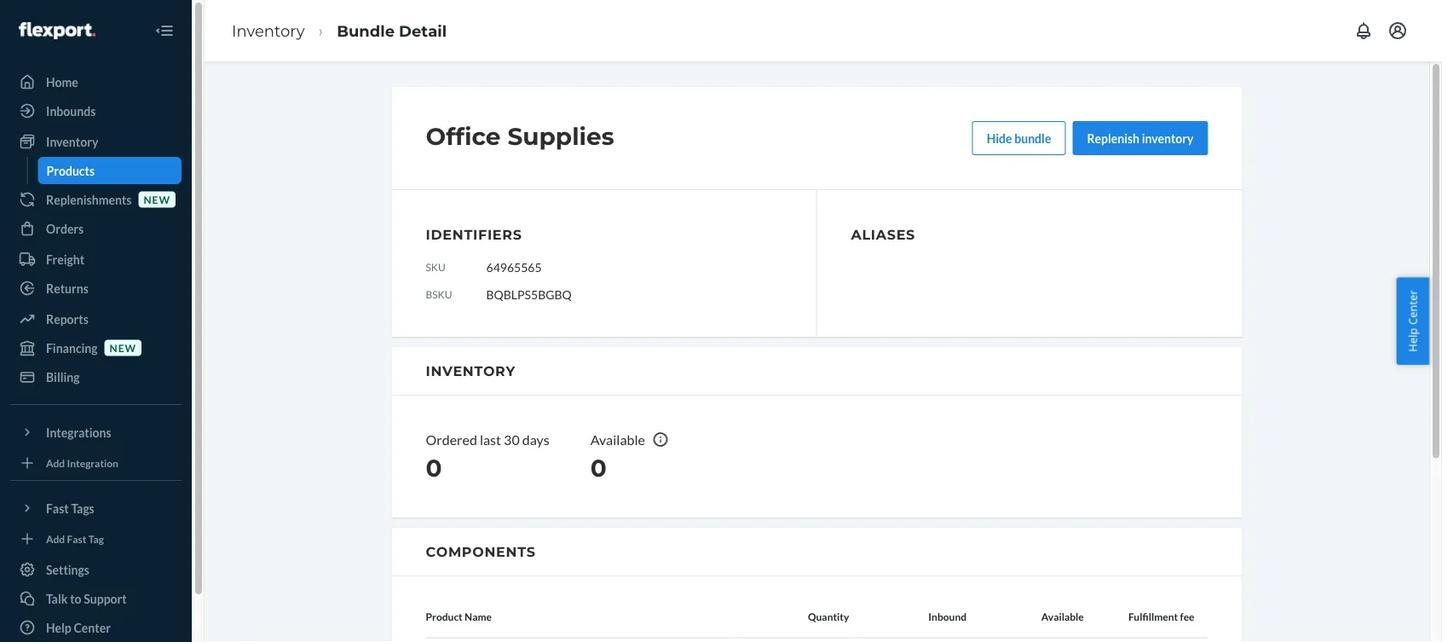 Task type: describe. For each thing, give the bounding box(es) containing it.
inventory element
[[392, 347, 1243, 518]]

1 vertical spatial inventory
[[46, 134, 98, 149]]

inventory
[[1142, 131, 1194, 145]]

product
[[426, 611, 463, 623]]

orders link
[[10, 215, 182, 242]]

products
[[46, 163, 95, 178]]

inbound
[[929, 611, 967, 623]]

center inside help center link
[[74, 620, 111, 635]]

open account menu image
[[1388, 20, 1409, 41]]

talk to support button
[[10, 585, 182, 612]]

identifiers element
[[426, 224, 782, 303]]

bundle detail
[[337, 21, 447, 40]]

identifiers
[[426, 226, 522, 243]]

support
[[84, 591, 127, 606]]

fast tags
[[46, 501, 94, 515]]

products link
[[38, 157, 182, 184]]

0 horizontal spatial inventory link
[[10, 128, 182, 155]]

replenishments
[[46, 192, 132, 207]]

home link
[[10, 68, 182, 96]]

billing link
[[10, 363, 182, 391]]

days
[[523, 431, 550, 448]]

30
[[504, 431, 520, 448]]

ordered
[[426, 431, 477, 448]]

settings link
[[10, 556, 182, 583]]

hide bundle button
[[973, 121, 1066, 155]]

new for replenishments
[[144, 193, 171, 205]]

aliases
[[851, 226, 916, 243]]

1 horizontal spatial inventory link
[[232, 21, 305, 40]]

add for add integration
[[46, 457, 65, 469]]

replenish
[[1088, 131, 1140, 145]]

add fast tag link
[[10, 529, 182, 549]]

home
[[46, 75, 78, 89]]

components element
[[392, 528, 1243, 642]]

freight link
[[10, 246, 182, 273]]

components
[[426, 543, 536, 560]]

flexport logo image
[[19, 22, 95, 39]]

add for add fast tag
[[46, 532, 65, 545]]

center inside help center button
[[1406, 290, 1421, 325]]

financing
[[46, 341, 98, 355]]

fulfillment fee
[[1129, 611, 1195, 623]]

integrations
[[46, 425, 111, 440]]

ordered last 30 days 0
[[426, 431, 550, 483]]

fee
[[1181, 611, 1195, 623]]

help center button
[[1397, 277, 1430, 365]]

reports link
[[10, 305, 182, 333]]

product name
[[426, 611, 492, 623]]

integration
[[67, 457, 118, 469]]

bundle
[[337, 21, 395, 40]]



Task type: locate. For each thing, give the bounding box(es) containing it.
1 vertical spatial new
[[110, 341, 137, 354]]

0 horizontal spatial center
[[74, 620, 111, 635]]

1 vertical spatial available
[[1042, 611, 1085, 623]]

0 horizontal spatial new
[[110, 341, 137, 354]]

1 vertical spatial help
[[46, 620, 71, 635]]

close navigation image
[[154, 20, 175, 41]]

bqblps5bgbq
[[487, 287, 572, 301]]

fast left tag
[[67, 532, 86, 545]]

help center inside help center link
[[46, 620, 111, 635]]

breadcrumbs navigation
[[218, 6, 461, 56]]

fast inside dropdown button
[[46, 501, 69, 515]]

1 vertical spatial help center
[[46, 620, 111, 635]]

talk to support
[[46, 591, 127, 606]]

to
[[70, 591, 81, 606]]

returns link
[[10, 275, 182, 302]]

1 horizontal spatial center
[[1406, 290, 1421, 325]]

hide
[[987, 131, 1013, 145]]

office
[[426, 122, 501, 151]]

help
[[1406, 328, 1421, 352], [46, 620, 71, 635]]

bundle detail link
[[337, 21, 447, 40]]

replenish inventory
[[1088, 131, 1194, 145]]

1 0 from the left
[[426, 454, 442, 483]]

0 vertical spatial center
[[1406, 290, 1421, 325]]

settings
[[46, 562, 90, 577]]

1 horizontal spatial help center
[[1406, 290, 1421, 352]]

1 vertical spatial fast
[[67, 532, 86, 545]]

0 vertical spatial fast
[[46, 501, 69, 515]]

fast left tags
[[46, 501, 69, 515]]

help center link
[[10, 614, 182, 641]]

bundle
[[1015, 131, 1052, 145]]

tags
[[71, 501, 94, 515]]

help center inside help center button
[[1406, 290, 1421, 352]]

0 horizontal spatial help center
[[46, 620, 111, 635]]

available inside components element
[[1042, 611, 1085, 623]]

1 horizontal spatial available
[[1042, 611, 1085, 623]]

0 vertical spatial help
[[1406, 328, 1421, 352]]

0 horizontal spatial inventory
[[46, 134, 98, 149]]

1 vertical spatial add
[[46, 532, 65, 545]]

reports
[[46, 312, 89, 326]]

help inside button
[[1406, 328, 1421, 352]]

1 vertical spatial inventory link
[[10, 128, 182, 155]]

0 vertical spatial inventory link
[[232, 21, 305, 40]]

returns
[[46, 281, 89, 295]]

quantity
[[808, 611, 850, 623]]

0 vertical spatial available
[[591, 431, 646, 448]]

new
[[144, 193, 171, 205], [110, 341, 137, 354]]

bsku
[[426, 288, 452, 300]]

billing
[[46, 370, 80, 384]]

name
[[465, 611, 492, 623]]

1 horizontal spatial help
[[1406, 328, 1421, 352]]

0
[[426, 454, 442, 483], [591, 454, 607, 483]]

last
[[480, 431, 501, 448]]

available
[[591, 431, 646, 448], [1042, 611, 1085, 623]]

0 inside ordered last 30 days 0
[[426, 454, 442, 483]]

add fast tag
[[46, 532, 104, 545]]

inventory
[[232, 21, 305, 40], [46, 134, 98, 149], [426, 362, 516, 379]]

add
[[46, 457, 65, 469], [46, 532, 65, 545]]

new down reports link
[[110, 341, 137, 354]]

center
[[1406, 290, 1421, 325], [74, 620, 111, 635]]

hide bundle
[[987, 131, 1052, 145]]

1 horizontal spatial inventory
[[232, 21, 305, 40]]

inventory link
[[232, 21, 305, 40], [10, 128, 182, 155]]

office supplies
[[426, 122, 614, 151]]

add integration link
[[10, 453, 182, 473]]

open notifications image
[[1354, 20, 1375, 41]]

1 add from the top
[[46, 457, 65, 469]]

new down products 'link'
[[144, 193, 171, 205]]

inbounds link
[[10, 97, 182, 125]]

0 vertical spatial inventory
[[232, 21, 305, 40]]

new for financing
[[110, 341, 137, 354]]

supplies
[[508, 122, 614, 151]]

fast tags button
[[10, 495, 182, 522]]

replenish inventory button
[[1073, 121, 1209, 155]]

1 horizontal spatial 0
[[591, 454, 607, 483]]

integrations button
[[10, 419, 182, 446]]

add up settings at left
[[46, 532, 65, 545]]

0 vertical spatial help center
[[1406, 290, 1421, 352]]

talk
[[46, 591, 68, 606]]

fast
[[46, 501, 69, 515], [67, 532, 86, 545]]

2 vertical spatial inventory
[[426, 362, 516, 379]]

inventory inside breadcrumbs navigation
[[232, 21, 305, 40]]

freight
[[46, 252, 84, 266]]

add left integration
[[46, 457, 65, 469]]

fulfillment
[[1129, 611, 1179, 623]]

2 add from the top
[[46, 532, 65, 545]]

sku
[[426, 260, 446, 273]]

detail
[[399, 21, 447, 40]]

64965565
[[487, 260, 542, 274]]

tag
[[88, 532, 104, 545]]

0 vertical spatial add
[[46, 457, 65, 469]]

1 horizontal spatial new
[[144, 193, 171, 205]]

0 horizontal spatial available
[[591, 431, 646, 448]]

2 horizontal spatial inventory
[[426, 362, 516, 379]]

available inside the inventory element
[[591, 431, 646, 448]]

2 0 from the left
[[591, 454, 607, 483]]

inbounds
[[46, 104, 96, 118]]

orders
[[46, 221, 84, 236]]

1 vertical spatial center
[[74, 620, 111, 635]]

0 vertical spatial new
[[144, 193, 171, 205]]

0 horizontal spatial help
[[46, 620, 71, 635]]

0 horizontal spatial 0
[[426, 454, 442, 483]]

add integration
[[46, 457, 118, 469]]

help center
[[1406, 290, 1421, 352], [46, 620, 111, 635]]



Task type: vqa. For each thing, say whether or not it's contained in the screenshot.
the bottom costs.
no



